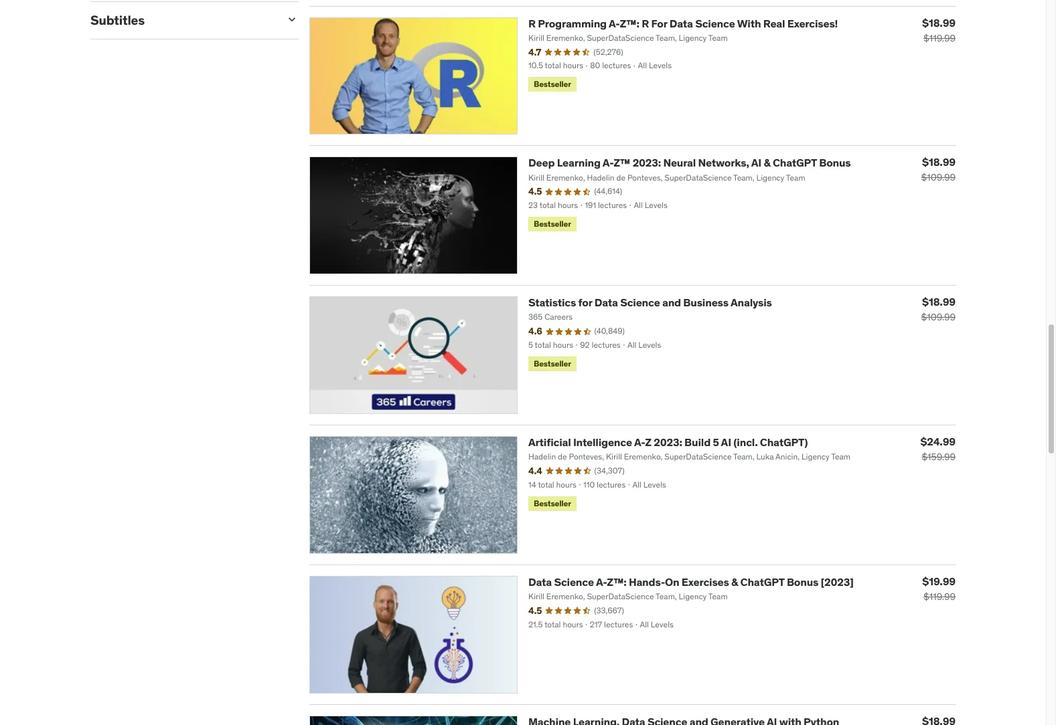 Task type: locate. For each thing, give the bounding box(es) containing it.
2023: right z
[[654, 436, 682, 449]]

programming
[[538, 16, 607, 30]]

z™: left for
[[620, 16, 639, 30]]

business
[[683, 296, 729, 310]]

1 vertical spatial $119.99
[[924, 591, 956, 603]]

2 $109.99 from the top
[[921, 312, 956, 324]]

1 $119.99 from the top
[[924, 32, 956, 44]]

subtitles
[[90, 12, 145, 28]]

0 vertical spatial $109.99
[[921, 172, 956, 184]]

1 r from the left
[[528, 16, 536, 30]]

for
[[578, 296, 592, 310]]

1 horizontal spatial ai
[[751, 156, 762, 170]]

exercises!
[[787, 16, 838, 30]]

0 vertical spatial $18.99 $109.99
[[921, 156, 956, 184]]

a- right intelligence
[[634, 436, 645, 449]]

$109.99
[[921, 172, 956, 184], [921, 312, 956, 324]]

0 horizontal spatial &
[[731, 576, 738, 589]]

0 vertical spatial $18.99
[[922, 16, 956, 29]]

0 vertical spatial ai
[[751, 156, 762, 170]]

chatgpt)
[[760, 436, 808, 449]]

0 horizontal spatial bonus
[[787, 576, 819, 589]]

0 vertical spatial chatgpt
[[773, 156, 817, 170]]

z™:
[[620, 16, 639, 30], [607, 576, 627, 589]]

& right networks,
[[764, 156, 771, 170]]

r
[[528, 16, 536, 30], [642, 16, 649, 30]]

neural
[[663, 156, 696, 170]]

a- for science
[[596, 576, 607, 589]]

a-
[[609, 16, 620, 30], [603, 156, 614, 170], [634, 436, 645, 449], [596, 576, 607, 589]]

2 $18.99 from the top
[[922, 156, 956, 169]]

ai right networks,
[[751, 156, 762, 170]]

0 horizontal spatial ai
[[721, 436, 731, 449]]

r left for
[[642, 16, 649, 30]]

exercises
[[682, 576, 729, 589]]

chatgpt
[[773, 156, 817, 170], [740, 576, 785, 589]]

$119.99 inside $18.99 $119.99
[[924, 32, 956, 44]]

2 horizontal spatial data
[[670, 16, 693, 30]]

2 $119.99 from the top
[[924, 591, 956, 603]]

$109.99 for statistics for data science and business analysis
[[921, 312, 956, 324]]

deep learning a-z™ 2023: neural networks, ai & chatgpt bonus link
[[528, 156, 851, 170]]

&
[[764, 156, 771, 170], [731, 576, 738, 589]]

1 vertical spatial data
[[595, 296, 618, 310]]

$19.99
[[922, 575, 956, 589]]

build
[[685, 436, 711, 449]]

deep learning a-z™ 2023: neural networks, ai & chatgpt bonus
[[528, 156, 851, 170]]

1 horizontal spatial &
[[764, 156, 771, 170]]

1 vertical spatial z™:
[[607, 576, 627, 589]]

$119.99
[[924, 32, 956, 44], [924, 591, 956, 603]]

$119.99 inside $19.99 $119.99
[[924, 591, 956, 603]]

2 vertical spatial $18.99
[[922, 295, 956, 309]]

ai
[[751, 156, 762, 170], [721, 436, 731, 449]]

z™: for hands-
[[607, 576, 627, 589]]

a- right programming
[[609, 16, 620, 30]]

1 vertical spatial $109.99
[[921, 312, 956, 324]]

1 vertical spatial &
[[731, 576, 738, 589]]

data science a-z™: hands-on exercises & chatgpt bonus [2023] link
[[528, 576, 854, 589]]

0 horizontal spatial data
[[528, 576, 552, 589]]

z™: left "hands-"
[[607, 576, 627, 589]]

1 vertical spatial ai
[[721, 436, 731, 449]]

1 $18.99 $109.99 from the top
[[921, 156, 956, 184]]

deep
[[528, 156, 555, 170]]

1 vertical spatial 2023:
[[654, 436, 682, 449]]

1 horizontal spatial data
[[595, 296, 618, 310]]

artificial
[[528, 436, 571, 449]]

2023: right z™
[[633, 156, 661, 170]]

2 $18.99 $109.99 from the top
[[921, 295, 956, 324]]

$18.99
[[922, 16, 956, 29], [922, 156, 956, 169], [922, 295, 956, 309]]

z™: for r
[[620, 16, 639, 30]]

a- left "hands-"
[[596, 576, 607, 589]]

data
[[670, 16, 693, 30], [595, 296, 618, 310], [528, 576, 552, 589]]

0 vertical spatial science
[[695, 16, 735, 30]]

r left programming
[[528, 16, 536, 30]]

$159.99
[[922, 451, 956, 463]]

ai for networks,
[[751, 156, 762, 170]]

$24.99 $159.99
[[921, 435, 956, 463]]

0 horizontal spatial r
[[528, 16, 536, 30]]

$18.99 $119.99
[[922, 16, 956, 44]]

a- right learning
[[603, 156, 614, 170]]

1 horizontal spatial science
[[620, 296, 660, 310]]

2 vertical spatial data
[[528, 576, 552, 589]]

1 horizontal spatial r
[[642, 16, 649, 30]]

learning
[[557, 156, 601, 170]]

ai right 5
[[721, 436, 731, 449]]

science
[[695, 16, 735, 30], [620, 296, 660, 310], [554, 576, 594, 589]]

0 vertical spatial 2023:
[[633, 156, 661, 170]]

1 vertical spatial $18.99 $109.99
[[921, 295, 956, 324]]

1 vertical spatial chatgpt
[[740, 576, 785, 589]]

1 $109.99 from the top
[[921, 172, 956, 184]]

1 vertical spatial science
[[620, 296, 660, 310]]

$24.99
[[921, 435, 956, 449]]

a- for learning
[[603, 156, 614, 170]]

intelligence
[[573, 436, 632, 449]]

bonus
[[819, 156, 851, 170], [787, 576, 819, 589]]

2023:
[[633, 156, 661, 170], [654, 436, 682, 449]]

0 vertical spatial $119.99
[[924, 32, 956, 44]]

2 vertical spatial science
[[554, 576, 594, 589]]

& right exercises
[[731, 576, 738, 589]]

1 $18.99 from the top
[[922, 16, 956, 29]]

0 vertical spatial z™:
[[620, 16, 639, 30]]

1 vertical spatial $18.99
[[922, 156, 956, 169]]

1 horizontal spatial bonus
[[819, 156, 851, 170]]

$18.99 $109.99
[[921, 156, 956, 184], [921, 295, 956, 324]]

2023: for neural
[[633, 156, 661, 170]]

for
[[651, 16, 667, 30]]



Task type: vqa. For each thing, say whether or not it's contained in the screenshot.
the top Z™:
yes



Task type: describe. For each thing, give the bounding box(es) containing it.
a- for programming
[[609, 16, 620, 30]]

0 horizontal spatial science
[[554, 576, 594, 589]]

$18.99 $109.99 for deep learning a-z™ 2023: neural networks, ai & chatgpt bonus
[[921, 156, 956, 184]]

and
[[662, 296, 681, 310]]

analysis
[[731, 296, 772, 310]]

real
[[763, 16, 785, 30]]

2 r from the left
[[642, 16, 649, 30]]

$109.99 for deep learning a-z™ 2023: neural networks, ai & chatgpt bonus
[[921, 172, 956, 184]]

artificial intelligence a-z 2023: build 5 ai (incl. chatgpt)
[[528, 436, 808, 449]]

networks,
[[698, 156, 749, 170]]

hands-
[[629, 576, 665, 589]]

statistics
[[528, 296, 576, 310]]

on
[[665, 576, 679, 589]]

$119.99 for $19.99
[[924, 591, 956, 603]]

subtitles button
[[90, 12, 275, 28]]

[2023]
[[821, 576, 854, 589]]

$19.99 $119.99
[[922, 575, 956, 603]]

ai for 5
[[721, 436, 731, 449]]

0 vertical spatial data
[[670, 16, 693, 30]]

statistics for data science and business analysis link
[[528, 296, 772, 310]]

r programming a-z™: r for data science with real exercises!
[[528, 16, 838, 30]]

5
[[713, 436, 719, 449]]

0 vertical spatial bonus
[[819, 156, 851, 170]]

data science a-z™: hands-on exercises & chatgpt bonus [2023]
[[528, 576, 854, 589]]

$18.99 for bonus
[[922, 156, 956, 169]]

r programming a-z™: r for data science with real exercises! link
[[528, 16, 838, 30]]

a- for intelligence
[[634, 436, 645, 449]]

z
[[645, 436, 652, 449]]

1 vertical spatial bonus
[[787, 576, 819, 589]]

$18.99 for exercises!
[[922, 16, 956, 29]]

small image
[[285, 13, 299, 26]]

3 $18.99 from the top
[[922, 295, 956, 309]]

$119.99 for $18.99
[[924, 32, 956, 44]]

2023: for build
[[654, 436, 682, 449]]

$18.99 $109.99 for statistics for data science and business analysis
[[921, 295, 956, 324]]

z™
[[614, 156, 630, 170]]

2 horizontal spatial science
[[695, 16, 735, 30]]

(incl.
[[734, 436, 758, 449]]

statistics for data science and business analysis
[[528, 296, 772, 310]]

with
[[737, 16, 761, 30]]

0 vertical spatial &
[[764, 156, 771, 170]]

artificial intelligence a-z 2023: build 5 ai (incl. chatgpt) link
[[528, 436, 808, 449]]



